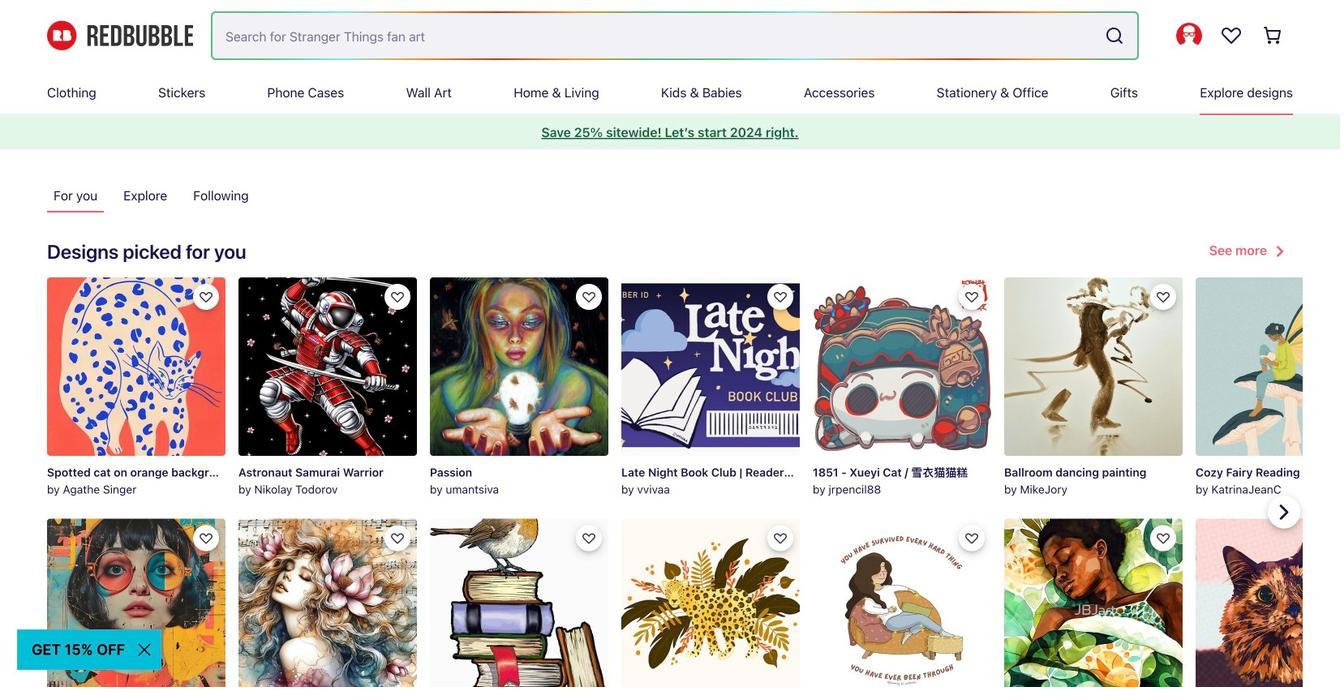 Task type: describe. For each thing, give the bounding box(es) containing it.
9 menu item from the left
[[1111, 71, 1139, 114]]

2 menu item from the left
[[158, 71, 205, 114]]

1 menu item from the left
[[47, 71, 96, 114]]

6 menu item from the left
[[661, 71, 742, 114]]



Task type: vqa. For each thing, say whether or not it's contained in the screenshot.
third menu item
yes



Task type: locate. For each thing, give the bounding box(es) containing it.
7 menu item from the left
[[804, 71, 875, 114]]

10 menu item from the left
[[1201, 71, 1294, 114]]

5 menu item from the left
[[514, 71, 600, 114]]

Search term search field
[[213, 13, 1099, 58]]

3 menu item from the left
[[267, 71, 344, 114]]

8 menu item from the left
[[937, 71, 1049, 114]]

menu bar
[[47, 71, 1294, 114]]

4 menu item from the left
[[406, 71, 452, 114]]

menu item
[[47, 71, 96, 114], [158, 71, 205, 114], [267, 71, 344, 114], [406, 71, 452, 114], [514, 71, 600, 114], [661, 71, 742, 114], [804, 71, 875, 114], [937, 71, 1049, 114], [1111, 71, 1139, 114], [1201, 71, 1294, 114]]

None field
[[213, 13, 1138, 58]]



